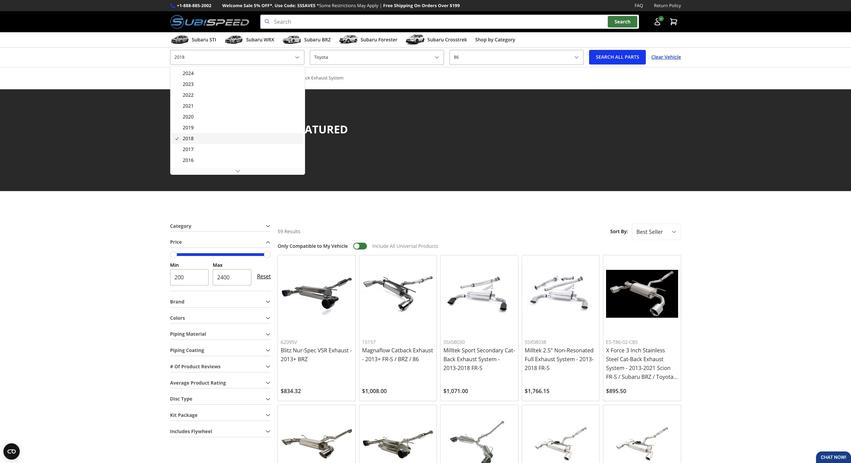 Task type: vqa. For each thing, say whether or not it's contained in the screenshot.


Task type: describe. For each thing, give the bounding box(es) containing it.
es-
[[606, 339, 613, 346]]

search
[[615, 18, 631, 25]]

2018 option
[[172, 133, 304, 144]]

|
[[380, 2, 382, 8]]

59
[[278, 229, 283, 235]]

use
[[275, 2, 283, 8]]

$834.32
[[281, 388, 301, 395]]

orders
[[422, 2, 437, 8]]

only compatible to my vehicle
[[278, 243, 348, 250]]

/
[[181, 74, 183, 82]]

888-
[[183, 2, 192, 8]]

sort
[[611, 229, 620, 235]]

2018 toyota 86
[[188, 75, 220, 81]]

faq
[[635, 2, 643, 8]]

62095v
[[281, 339, 297, 346]]

2024
[[183, 70, 194, 76]]

2022
[[183, 92, 194, 98]]

es-t86-02-cbs
[[606, 339, 638, 346]]

back
[[300, 75, 310, 81]]

2020
[[183, 114, 194, 120]]

off*.
[[262, 2, 274, 8]]

2021
[[183, 103, 194, 109]]

by:
[[621, 229, 628, 235]]

59 results
[[278, 229, 300, 235]]

2018 for 2018
[[183, 135, 194, 142]]

policy
[[670, 2, 681, 8]]

$1,071.00
[[444, 388, 468, 395]]

faq link
[[635, 2, 643, 9]]

885-
[[192, 2, 201, 8]]

ssxsb038
[[525, 339, 547, 346]]

list box containing 2024
[[170, 66, 305, 464]]

vehicle
[[332, 243, 348, 250]]

only
[[278, 243, 288, 250]]

welcome sale 5% off*. use code: sssave5
[[222, 2, 316, 8]]

*some
[[317, 2, 331, 8]]

cbs
[[630, 339, 638, 346]]

*some restrictions may apply | free shipping on orders over $199
[[317, 2, 460, 8]]

exhaust
[[311, 75, 328, 81]]

search input field
[[260, 15, 639, 29]]

toyota
[[200, 75, 214, 81]]

86
[[215, 75, 220, 81]]



Task type: locate. For each thing, give the bounding box(es) containing it.
open widget image
[[3, 444, 20, 460]]

+1-888-885-2002 link
[[177, 2, 212, 9]]

restrictions
[[332, 2, 356, 8]]

$895.50
[[606, 388, 627, 395]]

$1,766.15
[[525, 388, 550, 395]]

over
[[438, 2, 449, 8]]

welcome
[[222, 2, 243, 8]]

2019
[[183, 124, 194, 131]]

2017
[[183, 146, 194, 153]]

system
[[329, 75, 344, 81]]

results
[[285, 229, 300, 235]]

code:
[[284, 2, 296, 8]]

$1,008.00
[[362, 388, 387, 395]]

sssave5
[[297, 2, 316, 8]]

group containing 2024
[[172, 68, 304, 464]]

2018 for 2018 toyota 86
[[188, 75, 199, 81]]

ssxsb030
[[444, 339, 465, 346]]

search button
[[608, 16, 638, 27]]

0 vertical spatial 2018
[[188, 75, 199, 81]]

5%
[[254, 2, 260, 8]]

2023
[[183, 81, 194, 87]]

+1-
[[177, 2, 183, 8]]

on
[[414, 2, 421, 8]]

+1-888-885-2002
[[177, 2, 212, 8]]

return policy link
[[654, 2, 681, 9]]

to
[[317, 243, 322, 250]]

2018
[[188, 75, 199, 81], [183, 135, 194, 142]]

group inside list box
[[172, 68, 304, 464]]

2018 inside option
[[183, 135, 194, 142]]

2018 up the 2017
[[183, 135, 194, 142]]

cat back exhaust system
[[293, 75, 344, 81]]

return
[[654, 2, 668, 8]]

option inside list box
[[172, 166, 304, 177]]

group
[[172, 68, 304, 464]]

02-
[[623, 339, 630, 346]]

cat back exhaust system link
[[293, 75, 349, 81]]

list box
[[170, 66, 305, 464]]

sale
[[244, 2, 253, 8]]

2002
[[201, 2, 212, 8]]

2018 right /
[[188, 75, 199, 81]]

free
[[383, 2, 393, 8]]

my
[[323, 243, 330, 250]]

$199
[[450, 2, 460, 8]]

return policy
[[654, 2, 681, 8]]

sort by:
[[611, 229, 628, 235]]

cat
[[293, 75, 299, 81]]

15157
[[362, 339, 376, 346]]

t86-
[[613, 339, 623, 346]]

2016
[[183, 157, 194, 164]]

apply
[[367, 2, 379, 8]]

option
[[172, 166, 304, 177]]

1 vertical spatial 2018
[[183, 135, 194, 142]]

compatible
[[290, 243, 316, 250]]

shipping
[[394, 2, 413, 8]]

may
[[357, 2, 366, 8]]



